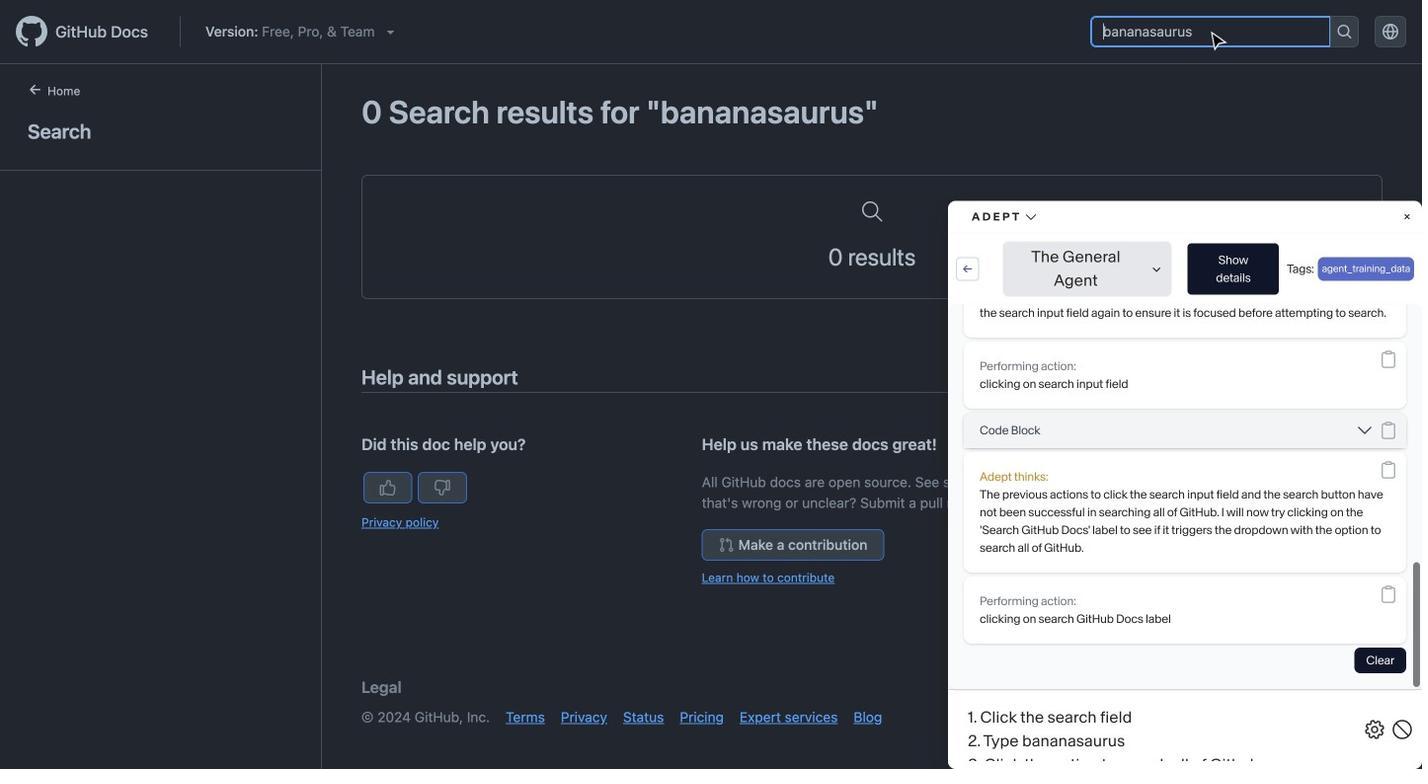 Task type: locate. For each thing, give the bounding box(es) containing it.
search image
[[1337, 24, 1353, 40]]

triangle down image
[[383, 24, 399, 40]]

option group
[[362, 472, 593, 504]]

select language: current language is english image
[[1383, 24, 1399, 40]]

None search field
[[1091, 16, 1360, 47]]



Task type: vqa. For each thing, say whether or not it's contained in the screenshot.
Search image
yes



Task type: describe. For each thing, give the bounding box(es) containing it.
search image
[[861, 200, 884, 223]]

Search GitHub Docs search field
[[1092, 17, 1331, 46]]



